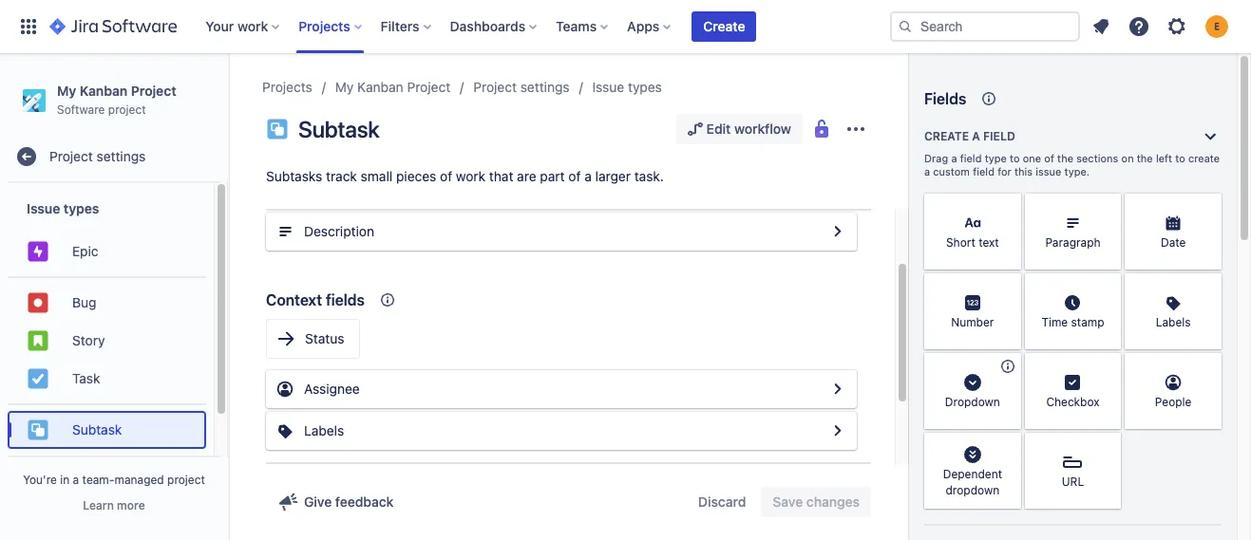 Task type: vqa. For each thing, say whether or not it's contained in the screenshot.
this on the top right
yes



Task type: describe. For each thing, give the bounding box(es) containing it.
1 horizontal spatial project settings link
[[473, 76, 570, 99]]

projects link
[[262, 76, 312, 99]]

status
[[305, 331, 344, 347]]

my kanban project
[[335, 79, 450, 95]]

more information image for time stamp
[[1096, 275, 1119, 298]]

one
[[1023, 152, 1041, 164]]

apps
[[627, 18, 660, 34]]

help image
[[1128, 15, 1150, 38]]

field for create
[[983, 129, 1015, 143]]

labels button
[[266, 412, 857, 450]]

create
[[1188, 152, 1220, 164]]

give feedback
[[304, 494, 394, 510]]

1 to from the left
[[1010, 152, 1020, 164]]

issue types link
[[592, 76, 662, 99]]

a down drag
[[924, 165, 930, 178]]

fields
[[924, 90, 966, 107]]

create for create a field
[[924, 129, 969, 143]]

more information image for date
[[1197, 196, 1220, 218]]

assignee button
[[266, 370, 857, 408]]

0 vertical spatial project settings
[[473, 79, 570, 95]]

context
[[266, 292, 322, 309]]

context fields
[[266, 292, 365, 309]]

3 group from the top
[[8, 449, 206, 499]]

story
[[72, 332, 105, 348]]

give feedback button
[[266, 487, 405, 518]]

open field configuration image
[[826, 220, 849, 243]]

0 horizontal spatial types
[[64, 200, 99, 216]]

open field configuration image for labels
[[826, 420, 849, 443]]

epic link
[[8, 233, 206, 271]]

banner containing apps
[[0, 0, 1251, 53]]

team-
[[82, 473, 114, 487]]

task.
[[634, 168, 664, 184]]

software
[[57, 102, 105, 117]]

0 horizontal spatial of
[[440, 168, 452, 184]]

pieces
[[396, 168, 436, 184]]

discard button
[[687, 487, 757, 518]]

that
[[489, 168, 513, 184]]

are
[[517, 168, 536, 184]]

on
[[1121, 152, 1134, 164]]

0 vertical spatial settings
[[520, 79, 570, 95]]

1 horizontal spatial of
[[568, 168, 581, 184]]

in
[[60, 473, 70, 487]]

more information image for labels
[[1197, 275, 1220, 298]]

1 horizontal spatial project
[[167, 473, 205, 487]]

custom
[[933, 165, 970, 178]]

story link
[[8, 322, 206, 360]]

description button
[[266, 213, 857, 251]]

my kanban project software project
[[57, 83, 176, 117]]

workflow
[[734, 121, 791, 137]]

part
[[540, 168, 565, 184]]

bug
[[72, 294, 96, 310]]

field for drag
[[960, 152, 982, 164]]

time stamp
[[1041, 316, 1104, 330]]

primary element
[[11, 0, 890, 53]]

more information image for dependent dropdown
[[996, 435, 1019, 458]]

stamp
[[1071, 316, 1104, 330]]

0 horizontal spatial settings
[[96, 148, 146, 164]]

feedback
[[335, 494, 394, 510]]

sections
[[1076, 152, 1118, 164]]

work
[[456, 168, 485, 184]]

fields
[[326, 292, 365, 309]]

create a field
[[924, 129, 1015, 143]]

labels for open field configuration icon within labels button
[[304, 423, 344, 439]]

1 vertical spatial project settings
[[49, 148, 146, 164]]

text
[[979, 236, 999, 250]]

more
[[117, 499, 145, 513]]

subtasks
[[266, 168, 322, 184]]

dropdown
[[945, 396, 1000, 410]]

subtasks track small pieces of work that are part of a larger task.
[[266, 168, 664, 184]]

create button
[[692, 11, 757, 42]]

dependent dropdown
[[943, 467, 1002, 498]]

edit workflow button
[[676, 114, 803, 144]]

give
[[304, 494, 332, 510]]

epic
[[72, 243, 98, 259]]

issue for the 'issue types' 'link'
[[592, 79, 624, 95]]

your profile and settings image
[[1205, 15, 1228, 38]]

edit workflow
[[706, 121, 791, 137]]

left
[[1156, 152, 1172, 164]]

more information about the context fields image
[[376, 289, 399, 312]]

this
[[1014, 165, 1033, 178]]

short text
[[946, 236, 999, 250]]

subtask link
[[8, 411, 206, 449]]

larger
[[595, 168, 631, 184]]

a up the custom
[[951, 152, 957, 164]]

project inside my kanban project software project
[[108, 102, 146, 117]]

more information image for checkbox
[[1096, 355, 1119, 378]]

more information image for people
[[1197, 355, 1220, 378]]

kanban for my kanban project
[[357, 79, 403, 95]]

project inside my kanban project software project
[[131, 83, 176, 99]]

create for create
[[703, 18, 745, 34]]



Task type: locate. For each thing, give the bounding box(es) containing it.
my inside my kanban project software project
[[57, 83, 76, 99]]

1 vertical spatial field
[[960, 152, 982, 164]]

subtask
[[298, 116, 379, 142], [72, 422, 122, 438]]

to
[[1010, 152, 1020, 164], [1175, 152, 1185, 164]]

of
[[1044, 152, 1054, 164], [440, 168, 452, 184], [568, 168, 581, 184]]

create right apps dropdown button
[[703, 18, 745, 34]]

description
[[304, 223, 374, 239]]

to up this
[[1010, 152, 1020, 164]]

1 vertical spatial labels
[[304, 423, 344, 439]]

2 group from the top
[[8, 277, 206, 404]]

managed
[[114, 473, 164, 487]]

issue type icon image
[[266, 118, 289, 141]]

issue down apps dropdown button
[[592, 79, 624, 95]]

of right part at the left
[[568, 168, 581, 184]]

appswitcher icon image
[[17, 15, 40, 38]]

project settings up are
[[473, 79, 570, 95]]

project settings link down my kanban project software project on the top
[[8, 138, 220, 176]]

projects
[[262, 79, 312, 95]]

issue inside 'link'
[[592, 79, 624, 95]]

1 horizontal spatial to
[[1175, 152, 1185, 164]]

the up type.
[[1057, 152, 1073, 164]]

issue inside group
[[27, 200, 60, 216]]

a left larger
[[584, 168, 592, 184]]

create inside create button
[[703, 18, 745, 34]]

subtask inside subtask link
[[72, 422, 122, 438]]

to right left
[[1175, 152, 1185, 164]]

jira software image
[[49, 15, 177, 38], [49, 15, 177, 38]]

field
[[983, 129, 1015, 143], [960, 152, 982, 164], [973, 165, 994, 178]]

project settings down software
[[49, 148, 146, 164]]

0 horizontal spatial issue
[[27, 200, 60, 216]]

1 vertical spatial subtask
[[72, 422, 122, 438]]

0 vertical spatial types
[[628, 79, 662, 95]]

0 horizontal spatial project settings
[[49, 148, 146, 164]]

0 vertical spatial labels
[[1156, 316, 1191, 330]]

0 vertical spatial issue types
[[592, 79, 662, 95]]

0 vertical spatial issue
[[592, 79, 624, 95]]

0 horizontal spatial to
[[1010, 152, 1020, 164]]

2 the from the left
[[1137, 152, 1153, 164]]

discard
[[698, 494, 746, 510]]

field down type
[[973, 165, 994, 178]]

you're in a team-managed project
[[23, 473, 205, 487]]

0 vertical spatial create
[[703, 18, 745, 34]]

types down apps dropdown button
[[628, 79, 662, 95]]

1 vertical spatial open field configuration image
[[826, 420, 849, 443]]

1 horizontal spatial issue types
[[592, 79, 662, 95]]

my up software
[[57, 83, 76, 99]]

0 horizontal spatial project settings link
[[8, 138, 220, 176]]

track
[[326, 168, 357, 184]]

a right in
[[73, 473, 79, 487]]

settings image
[[1166, 15, 1188, 38]]

labels up people
[[1156, 316, 1191, 330]]

apps button
[[621, 11, 679, 42]]

0 horizontal spatial project
[[108, 102, 146, 117]]

type
[[985, 152, 1007, 164]]

more information image
[[996, 196, 1019, 218], [1197, 196, 1220, 218], [996, 275, 1019, 298], [1096, 275, 1119, 298], [1197, 275, 1220, 298], [1096, 355, 1119, 378], [996, 435, 1019, 458]]

kanban
[[357, 79, 403, 95], [80, 83, 127, 99]]

create
[[703, 18, 745, 34], [924, 129, 969, 143]]

2 vertical spatial field
[[973, 165, 994, 178]]

1 horizontal spatial the
[[1137, 152, 1153, 164]]

paragraph
[[1045, 236, 1100, 250]]

0 horizontal spatial my
[[57, 83, 76, 99]]

issue types down apps
[[592, 79, 662, 95]]

issue
[[592, 79, 624, 95], [27, 200, 60, 216]]

1 vertical spatial project settings link
[[8, 138, 220, 176]]

subtask group
[[8, 404, 206, 455]]

labels for labels more information icon
[[1156, 316, 1191, 330]]

you're
[[23, 473, 57, 487]]

0 horizontal spatial subtask
[[72, 422, 122, 438]]

url
[[1062, 475, 1084, 490]]

1 horizontal spatial subtask
[[298, 116, 379, 142]]

settings left the 'issue types' 'link'
[[520, 79, 570, 95]]

issue for group containing issue types
[[27, 200, 60, 216]]

0 vertical spatial open field configuration image
[[826, 378, 849, 401]]

subtask up the track
[[298, 116, 379, 142]]

0 horizontal spatial kanban
[[80, 83, 127, 99]]

2 open field configuration image from the top
[[826, 420, 849, 443]]

0 horizontal spatial the
[[1057, 152, 1073, 164]]

1 vertical spatial types
[[64, 200, 99, 216]]

for
[[997, 165, 1011, 178]]

1 vertical spatial issue
[[27, 200, 60, 216]]

more options image
[[844, 118, 867, 141]]

group
[[8, 184, 206, 505], [8, 277, 206, 404], [8, 449, 206, 499]]

people
[[1155, 396, 1192, 410]]

learn more
[[83, 499, 145, 513]]

group containing issue types
[[8, 184, 206, 505]]

dependent
[[943, 467, 1002, 481]]

project right software
[[108, 102, 146, 117]]

number
[[951, 316, 994, 330]]

my for my kanban project
[[335, 79, 354, 95]]

assignee
[[304, 381, 360, 397]]

project settings
[[473, 79, 570, 95], [49, 148, 146, 164]]

0 horizontal spatial create
[[703, 18, 745, 34]]

1 vertical spatial issue types
[[27, 200, 99, 216]]

open field configuration image for assignee
[[826, 378, 849, 401]]

search image
[[898, 19, 913, 34]]

my for my kanban project software project
[[57, 83, 76, 99]]

group containing bug
[[8, 277, 206, 404]]

more information image for dropdown
[[996, 355, 1019, 378]]

0 horizontal spatial labels
[[304, 423, 344, 439]]

project
[[407, 79, 450, 95], [473, 79, 517, 95], [131, 83, 176, 99], [49, 148, 93, 164]]

1 horizontal spatial project settings
[[473, 79, 570, 95]]

time
[[1041, 316, 1068, 330]]

settings
[[520, 79, 570, 95], [96, 148, 146, 164]]

open field configuration image inside labels button
[[826, 420, 849, 443]]

task link
[[8, 360, 206, 398]]

1 vertical spatial project
[[167, 473, 205, 487]]

issue up "epic" link
[[27, 200, 60, 216]]

1 open field configuration image from the top
[[826, 378, 849, 401]]

labels
[[1156, 316, 1191, 330], [304, 423, 344, 439]]

more information image for short text
[[996, 196, 1019, 218]]

dropdown
[[946, 483, 999, 498]]

0 vertical spatial project
[[108, 102, 146, 117]]

types
[[628, 79, 662, 95], [64, 200, 99, 216]]

1 the from the left
[[1057, 152, 1073, 164]]

task
[[72, 370, 100, 386]]

a down more information about the fields icon on the right top of page
[[972, 129, 980, 143]]

types up epic
[[64, 200, 99, 216]]

create up drag
[[924, 129, 969, 143]]

kanban inside my kanban project software project
[[80, 83, 127, 99]]

subtask up team-
[[72, 422, 122, 438]]

open field configuration image inside the assignee button
[[826, 378, 849, 401]]

learn more button
[[83, 499, 145, 514]]

issue
[[1036, 165, 1061, 178]]

types inside the 'issue types' 'link'
[[628, 79, 662, 95]]

banner
[[0, 0, 1251, 53]]

kanban for my kanban project software project
[[80, 83, 127, 99]]

1 horizontal spatial create
[[924, 129, 969, 143]]

1 group from the top
[[8, 184, 206, 505]]

project right the managed
[[167, 473, 205, 487]]

more information image
[[1096, 196, 1119, 218], [996, 355, 1019, 378], [1197, 355, 1220, 378]]

the
[[1057, 152, 1073, 164], [1137, 152, 1153, 164]]

0 vertical spatial field
[[983, 129, 1015, 143]]

1 horizontal spatial issue
[[592, 79, 624, 95]]

date
[[1161, 236, 1186, 250]]

1 horizontal spatial settings
[[520, 79, 570, 95]]

a
[[972, 129, 980, 143], [951, 152, 957, 164], [924, 165, 930, 178], [584, 168, 592, 184], [73, 473, 79, 487]]

of up issue
[[1044, 152, 1054, 164]]

project settings link
[[473, 76, 570, 99], [8, 138, 220, 176]]

drag a field type to one of the sections on the left to create a custom field for this issue type.
[[924, 152, 1220, 178]]

1 horizontal spatial types
[[628, 79, 662, 95]]

0 horizontal spatial issue types
[[27, 200, 99, 216]]

0 vertical spatial project settings link
[[473, 76, 570, 99]]

notifications image
[[1090, 15, 1112, 38]]

1 horizontal spatial more information image
[[1096, 196, 1119, 218]]

0 vertical spatial subtask
[[298, 116, 379, 142]]

field down create a field
[[960, 152, 982, 164]]

kanban up software
[[80, 83, 127, 99]]

1 vertical spatial settings
[[96, 148, 146, 164]]

learn
[[83, 499, 114, 513]]

Search field
[[890, 11, 1080, 42]]

small
[[361, 168, 393, 184]]

open field configuration image
[[826, 378, 849, 401], [826, 420, 849, 443]]

kanban up small
[[357, 79, 403, 95]]

field up type
[[983, 129, 1015, 143]]

settings down my kanban project software project on the top
[[96, 148, 146, 164]]

issue types up epic
[[27, 200, 99, 216]]

more information about the fields image
[[978, 87, 1000, 110]]

short
[[946, 236, 975, 250]]

my kanban project link
[[335, 76, 450, 99]]

my right projects
[[335, 79, 354, 95]]

drag
[[924, 152, 948, 164]]

1 horizontal spatial my
[[335, 79, 354, 95]]

edit
[[706, 121, 731, 137]]

more information image for number
[[996, 275, 1019, 298]]

bug link
[[8, 284, 206, 322]]

type.
[[1064, 165, 1090, 178]]

project
[[108, 102, 146, 117], [167, 473, 205, 487]]

2 to from the left
[[1175, 152, 1185, 164]]

labels inside button
[[304, 423, 344, 439]]

of inside drag a field type to one of the sections on the left to create a custom field for this issue type.
[[1044, 152, 1054, 164]]

labels down assignee
[[304, 423, 344, 439]]

0 horizontal spatial more information image
[[996, 355, 1019, 378]]

my
[[335, 79, 354, 95], [57, 83, 76, 99]]

project settings link up are
[[473, 76, 570, 99]]

issue types
[[592, 79, 662, 95], [27, 200, 99, 216]]

1 horizontal spatial labels
[[1156, 316, 1191, 330]]

checkbox
[[1046, 396, 1100, 410]]

of left work
[[440, 168, 452, 184]]

2 horizontal spatial more information image
[[1197, 355, 1220, 378]]

more information image for paragraph
[[1096, 196, 1119, 218]]

1 vertical spatial create
[[924, 129, 969, 143]]

the right on
[[1137, 152, 1153, 164]]

1 horizontal spatial kanban
[[357, 79, 403, 95]]

2 horizontal spatial of
[[1044, 152, 1054, 164]]



